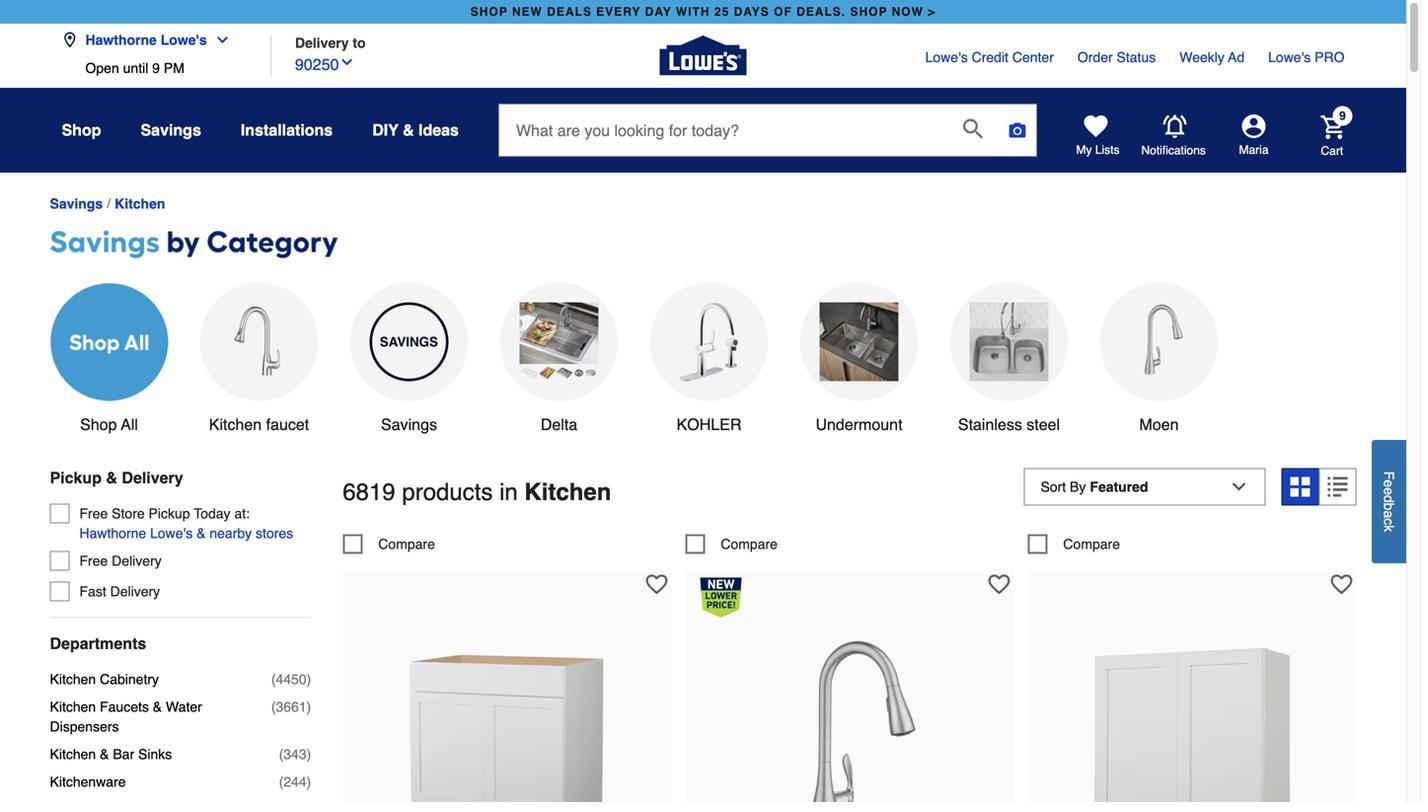 Task type: locate. For each thing, give the bounding box(es) containing it.
e up d
[[1382, 480, 1398, 488]]

shop down open
[[62, 121, 101, 139]]

2 horizontal spatial savings
[[381, 416, 437, 434]]

&
[[403, 121, 414, 139], [106, 469, 117, 487], [197, 526, 206, 542], [153, 700, 162, 715], [100, 747, 109, 763]]

0 vertical spatial savings button
[[141, 113, 201, 148]]

shop for shop
[[62, 121, 101, 139]]

( down 4450
[[271, 700, 276, 715]]

location image
[[62, 32, 78, 48]]

kitchen for kitchen faucets & water dispensers
[[50, 700, 96, 715]]

stainless steel button
[[950, 283, 1069, 437]]

lowe's down free store pickup today at:
[[150, 526, 193, 542]]

lowe's left credit
[[926, 49, 968, 65]]

steel
[[1027, 416, 1061, 434]]

(
[[271, 672, 276, 688], [271, 700, 276, 715], [279, 747, 284, 763], [279, 775, 284, 790]]

savings brand moen image
[[1120, 303, 1199, 382]]

2 free from the top
[[79, 553, 108, 569]]

b
[[1382, 503, 1398, 511]]

0 horizontal spatial savings button
[[141, 113, 201, 148]]

0 vertical spatial chevron down image
[[207, 32, 231, 48]]

undermount button
[[800, 283, 919, 437]]

free up fast
[[79, 553, 108, 569]]

2 ) from the top
[[307, 700, 311, 715]]

kitchen for kitchen cabinetry
[[50, 672, 96, 688]]

savings link
[[50, 196, 103, 212]]

9 left pm
[[152, 60, 160, 76]]

1 vertical spatial savings button
[[350, 283, 469, 437]]

delivery down the free delivery
[[110, 584, 160, 600]]

free for free store pickup today at:
[[79, 506, 108, 522]]

4 ) from the top
[[307, 775, 311, 790]]

today
[[194, 506, 231, 522]]

shop all button
[[50, 283, 168, 437]]

1 vertical spatial shop
[[80, 416, 117, 434]]

1 vertical spatial hawthorne
[[79, 526, 146, 542]]

hawthorne down store
[[79, 526, 146, 542]]

shop
[[62, 121, 101, 139], [80, 416, 117, 434]]

store
[[112, 506, 145, 522]]

( up 3661
[[271, 672, 276, 688]]

lowe's home improvement logo image
[[660, 12, 747, 99]]

kitchen inside kitchen faucets & water dispensers
[[50, 700, 96, 715]]

savings special offers savings image
[[370, 303, 449, 382]]

2 compare from the left
[[721, 536, 778, 552]]

notifications
[[1142, 143, 1206, 157]]

lowe's pro
[[1269, 49, 1345, 65]]

pm
[[164, 60, 185, 76]]

1 horizontal spatial 9
[[1340, 109, 1347, 123]]

1 vertical spatial pickup
[[149, 506, 190, 522]]

3 ) from the top
[[307, 747, 311, 763]]

kitchen inside button
[[209, 416, 262, 434]]

( 244 )
[[279, 775, 311, 790]]

1 vertical spatial savings
[[50, 196, 103, 212]]

shop left now
[[851, 5, 888, 19]]

9 up 'cart'
[[1340, 109, 1347, 123]]

weekly ad link
[[1180, 47, 1245, 67]]

& right 'diy'
[[403, 121, 414, 139]]

0 horizontal spatial shop
[[471, 5, 508, 19]]

hawthorne lowe's & nearby stores
[[79, 526, 293, 542]]

)
[[307, 672, 311, 688], [307, 700, 311, 715], [307, 747, 311, 763], [307, 775, 311, 790]]

) for ( 244 )
[[307, 775, 311, 790]]

( down "343"
[[279, 775, 284, 790]]

free
[[79, 506, 108, 522], [79, 553, 108, 569]]

e
[[1382, 480, 1398, 488], [1382, 488, 1398, 495]]

& left bar
[[100, 747, 109, 763]]

lowe's home improvement notification center image
[[1164, 115, 1187, 138]]

& left water
[[153, 700, 162, 715]]

lowe's up pm
[[161, 32, 207, 48]]

0 horizontal spatial heart outline image
[[646, 574, 668, 596]]

1 vertical spatial 9
[[1340, 109, 1347, 123]]

shop inside the shop all button
[[80, 416, 117, 434]]

& up store
[[106, 469, 117, 487]]

1 vertical spatial free
[[79, 553, 108, 569]]

heart outline image
[[646, 574, 668, 596], [989, 574, 1010, 596]]

to
[[353, 35, 366, 51]]

kitchen right /
[[115, 196, 165, 212]]

lists
[[1096, 143, 1120, 157]]

compare for 1000957192 element
[[721, 536, 778, 552]]

camera image
[[1008, 120, 1028, 140]]

order status link
[[1078, 47, 1156, 67]]

shop left new
[[471, 5, 508, 19]]

maria
[[1240, 143, 1269, 157]]

0 vertical spatial 9
[[152, 60, 160, 76]]

lowe's credit center link
[[926, 47, 1054, 67]]

lowe's inside button
[[150, 526, 193, 542]]

1 heart outline image from the left
[[646, 574, 668, 596]]

heart outline image
[[1331, 574, 1353, 596]]

ideas
[[419, 121, 459, 139]]

chevron down image inside 90250 'button'
[[339, 54, 355, 70]]

new
[[512, 5, 543, 19]]

9
[[152, 60, 160, 76], [1340, 109, 1347, 123]]

delivery up fast delivery
[[112, 553, 162, 569]]

weekly
[[1180, 49, 1225, 65]]

3661
[[276, 700, 307, 715]]

center
[[1013, 49, 1054, 65]]

pickup
[[50, 469, 102, 487], [149, 506, 190, 522]]

0 horizontal spatial savings
[[50, 196, 103, 212]]

moen
[[1140, 416, 1179, 434]]

( up ( 244 )
[[279, 747, 284, 763]]

savings left /
[[50, 196, 103, 212]]

1 vertical spatial chevron down image
[[339, 54, 355, 70]]

savings inside button
[[381, 416, 437, 434]]

hawthorne inside hawthorne lowe's & nearby stores button
[[79, 526, 146, 542]]

compare for 1003204702 "element"
[[378, 536, 435, 552]]

0 vertical spatial hawthorne
[[85, 32, 157, 48]]

/
[[107, 196, 111, 212]]

days
[[734, 5, 770, 19]]

list view image
[[1329, 477, 1348, 497]]

) up ( 244 )
[[307, 747, 311, 763]]

1 free from the top
[[79, 506, 108, 522]]

open
[[85, 60, 119, 76]]

hawthorne lowe's button
[[62, 20, 239, 60]]

kitchen down dispensers
[[50, 747, 96, 763]]

e up b
[[1382, 488, 1398, 495]]

pickup down shop all
[[50, 469, 102, 487]]

0 vertical spatial free
[[79, 506, 108, 522]]

& down the today on the bottom of the page
[[197, 526, 206, 542]]

1 horizontal spatial savings
[[141, 121, 201, 139]]

0 horizontal spatial compare
[[378, 536, 435, 552]]

savings type kitchen faucet image
[[220, 303, 299, 382]]

hawthorne
[[85, 32, 157, 48], [79, 526, 146, 542]]

delivery
[[295, 35, 349, 51], [122, 469, 183, 487], [112, 553, 162, 569], [110, 584, 160, 600]]

compare inside 1003204702 "element"
[[378, 536, 435, 552]]

with
[[676, 5, 711, 19]]

1 horizontal spatial chevron down image
[[339, 54, 355, 70]]

) down "343"
[[307, 775, 311, 790]]

3 compare from the left
[[1064, 536, 1121, 552]]

free left store
[[79, 506, 108, 522]]

lowe's credit center
[[926, 49, 1054, 65]]

status
[[1117, 49, 1156, 65]]

None search field
[[499, 104, 1038, 175]]

shop new deals every day with 25 days of deals. shop now > link
[[467, 0, 940, 24]]

lowe's left pro
[[1269, 49, 1312, 65]]

compare inside 1000957192 element
[[721, 536, 778, 552]]

kitchen right in on the bottom left of page
[[525, 479, 612, 506]]

deals.
[[797, 5, 846, 19]]

compare inside 1003204722 element
[[1064, 536, 1121, 552]]

cabinetry
[[100, 672, 159, 688]]

1 horizontal spatial heart outline image
[[989, 574, 1010, 596]]

) down 4450
[[307, 700, 311, 715]]

savings down pm
[[141, 121, 201, 139]]

in
[[500, 479, 518, 506]]

my
[[1077, 143, 1093, 157]]

kitchen up dispensers
[[50, 700, 96, 715]]

kitchen down departments
[[50, 672, 96, 688]]

2 vertical spatial savings
[[381, 416, 437, 434]]

kitchen left faucet
[[209, 416, 262, 434]]

kitchen inside savings / kitchen
[[115, 196, 165, 212]]

savings by category. image
[[50, 228, 1357, 264]]

2 heart outline image from the left
[[989, 574, 1010, 596]]

1 compare from the left
[[378, 536, 435, 552]]

1 horizontal spatial shop
[[851, 5, 888, 19]]

hawthorne inside hawthorne lowe's button
[[85, 32, 157, 48]]

0 horizontal spatial chevron down image
[[207, 32, 231, 48]]

lowe's pro link
[[1269, 47, 1345, 67]]

shop
[[471, 5, 508, 19], [851, 5, 888, 19]]

) up 3661
[[307, 672, 311, 688]]

& for ideas
[[403, 121, 414, 139]]

moen button
[[1100, 283, 1219, 437]]

sinks
[[138, 747, 172, 763]]

pickup up hawthorne lowe's & nearby stores button
[[149, 506, 190, 522]]

90250 button
[[295, 51, 355, 77]]

343
[[284, 747, 307, 763]]

departments
[[50, 635, 146, 653]]

chevron down image
[[207, 32, 231, 48], [339, 54, 355, 70]]

undermount
[[816, 416, 903, 434]]

savings
[[141, 121, 201, 139], [50, 196, 103, 212], [381, 416, 437, 434]]

faucets
[[100, 700, 149, 715]]

2 shop from the left
[[851, 5, 888, 19]]

1 horizontal spatial compare
[[721, 536, 778, 552]]

compare
[[378, 536, 435, 552], [721, 536, 778, 552], [1064, 536, 1121, 552]]

fast delivery
[[79, 584, 160, 600]]

shop all image
[[50, 283, 168, 401]]

savings up products at the bottom left of page
[[381, 416, 437, 434]]

6819 products in kitchen
[[343, 479, 612, 506]]

kitchen
[[115, 196, 165, 212], [209, 416, 262, 434], [525, 479, 612, 506], [50, 672, 96, 688], [50, 700, 96, 715], [50, 747, 96, 763]]

& for bar
[[100, 747, 109, 763]]

hawthorne up open until 9 pm
[[85, 32, 157, 48]]

& inside button
[[403, 121, 414, 139]]

0 horizontal spatial pickup
[[50, 469, 102, 487]]

hawthorne lowe's
[[85, 32, 207, 48]]

kitchen for kitchen & bar sinks
[[50, 747, 96, 763]]

shop left all
[[80, 416, 117, 434]]

0 vertical spatial shop
[[62, 121, 101, 139]]

& for delivery
[[106, 469, 117, 487]]

1 ) from the top
[[307, 672, 311, 688]]

2 horizontal spatial compare
[[1064, 536, 1121, 552]]



Task type: describe. For each thing, give the bounding box(es) containing it.
shop all
[[80, 416, 138, 434]]

every
[[597, 5, 641, 19]]

kitchen faucet
[[209, 416, 309, 434]]

( 343 )
[[279, 747, 311, 763]]

90250
[[295, 55, 339, 74]]

pro
[[1315, 49, 1345, 65]]

until
[[123, 60, 148, 76]]

4450
[[276, 672, 307, 688]]

& inside kitchen faucets & water dispensers
[[153, 700, 162, 715]]

savings brand kohler image
[[670, 303, 749, 382]]

c
[[1382, 518, 1398, 525]]

lowe's home improvement lists image
[[1085, 115, 1108, 138]]

diy
[[372, 121, 399, 139]]

savings inside savings / kitchen
[[50, 196, 103, 212]]

>
[[928, 5, 936, 19]]

( for 4450
[[271, 672, 276, 688]]

diy & ideas
[[372, 121, 459, 139]]

) for ( 3661 )
[[307, 700, 311, 715]]

products
[[402, 479, 493, 506]]

all
[[121, 416, 138, 434]]

cart
[[1322, 144, 1344, 158]]

a
[[1382, 511, 1398, 518]]

stores
[[256, 526, 293, 542]]

departments element
[[50, 634, 311, 654]]

kitchenware
[[50, 775, 126, 790]]

6819
[[343, 479, 396, 506]]

0 horizontal spatial 9
[[152, 60, 160, 76]]

1003204722 element
[[1028, 534, 1121, 554]]

savings material stainless steel image
[[970, 303, 1049, 382]]

order
[[1078, 49, 1113, 65]]

faucet
[[266, 416, 309, 434]]

1 horizontal spatial savings button
[[350, 283, 469, 437]]

kitchen for kitchen faucet
[[209, 416, 262, 434]]

installations button
[[241, 113, 333, 148]]

nearby
[[210, 526, 252, 542]]

of
[[774, 5, 793, 19]]

( for 343
[[279, 747, 284, 763]]

244
[[284, 775, 307, 790]]

kitchen faucets & water dispensers
[[50, 700, 202, 735]]

1003204702 element
[[343, 534, 435, 554]]

delivery to
[[295, 35, 366, 51]]

grid view image
[[1291, 477, 1311, 497]]

water
[[166, 700, 202, 715]]

free for free delivery
[[79, 553, 108, 569]]

1 horizontal spatial pickup
[[149, 506, 190, 522]]

) for ( 343 )
[[307, 747, 311, 763]]

( 4450 )
[[271, 672, 311, 688]]

weekly ad
[[1180, 49, 1245, 65]]

stainless
[[959, 416, 1023, 434]]

k
[[1382, 525, 1398, 532]]

installations
[[241, 121, 333, 139]]

delta
[[541, 416, 578, 434]]

2 e from the top
[[1382, 488, 1398, 495]]

& inside button
[[197, 526, 206, 542]]

savings type undermount image
[[820, 303, 899, 382]]

) for ( 4450 )
[[307, 672, 311, 688]]

delivery up free store pickup today at:
[[122, 469, 183, 487]]

free store pickup today at:
[[79, 506, 250, 522]]

new lower price image
[[700, 578, 742, 618]]

savings brand delta image
[[520, 303, 599, 382]]

shop for shop all
[[80, 416, 117, 434]]

lowe's inside button
[[161, 32, 207, 48]]

pickup & delivery
[[50, 469, 183, 487]]

day
[[645, 5, 672, 19]]

kohler
[[677, 416, 742, 434]]

f e e d b a c k button
[[1373, 440, 1407, 564]]

shop new deals every day with 25 days of deals. shop now >
[[471, 5, 936, 19]]

deals
[[547, 5, 592, 19]]

0 vertical spatial savings
[[141, 121, 201, 139]]

Search Query text field
[[500, 105, 948, 156]]

at:
[[234, 506, 250, 522]]

my lists
[[1077, 143, 1120, 157]]

0 vertical spatial pickup
[[50, 469, 102, 487]]

credit
[[972, 49, 1009, 65]]

hawthorne for hawthorne lowe's
[[85, 32, 157, 48]]

fast
[[79, 584, 106, 600]]

hawthorne lowe's & nearby stores button
[[79, 524, 293, 544]]

kohler button
[[650, 283, 769, 437]]

now
[[892, 5, 924, 19]]

my lists link
[[1077, 115, 1120, 158]]

hawthorne for hawthorne lowe's & nearby stores
[[79, 526, 146, 542]]

savings / kitchen
[[50, 196, 165, 212]]

compare for 1003204722 element
[[1064, 536, 1121, 552]]

f
[[1382, 472, 1398, 480]]

kitchen cabinetry
[[50, 672, 159, 688]]

( for 244
[[279, 775, 284, 790]]

1 shop from the left
[[471, 5, 508, 19]]

( 3661 )
[[271, 700, 311, 715]]

1000957192 element
[[686, 534, 778, 554]]

25
[[715, 5, 730, 19]]

lowe's home improvement cart image
[[1322, 115, 1345, 139]]

kitchen & bar sinks
[[50, 747, 172, 763]]

delivery up 90250
[[295, 35, 349, 51]]

diy & ideas button
[[372, 113, 459, 148]]

dispensers
[[50, 719, 119, 735]]

maria button
[[1207, 115, 1302, 158]]

( for 3661
[[271, 700, 276, 715]]

open until 9 pm
[[85, 60, 185, 76]]

search image
[[964, 119, 983, 138]]

f e e d b a c k
[[1382, 472, 1398, 532]]

stainless steel
[[959, 416, 1061, 434]]

free delivery
[[79, 553, 162, 569]]

shop button
[[62, 113, 101, 148]]

1 e from the top
[[1382, 480, 1398, 488]]

bar
[[113, 747, 134, 763]]



Task type: vqa. For each thing, say whether or not it's contained in the screenshot.
KITCHEN LINK
yes



